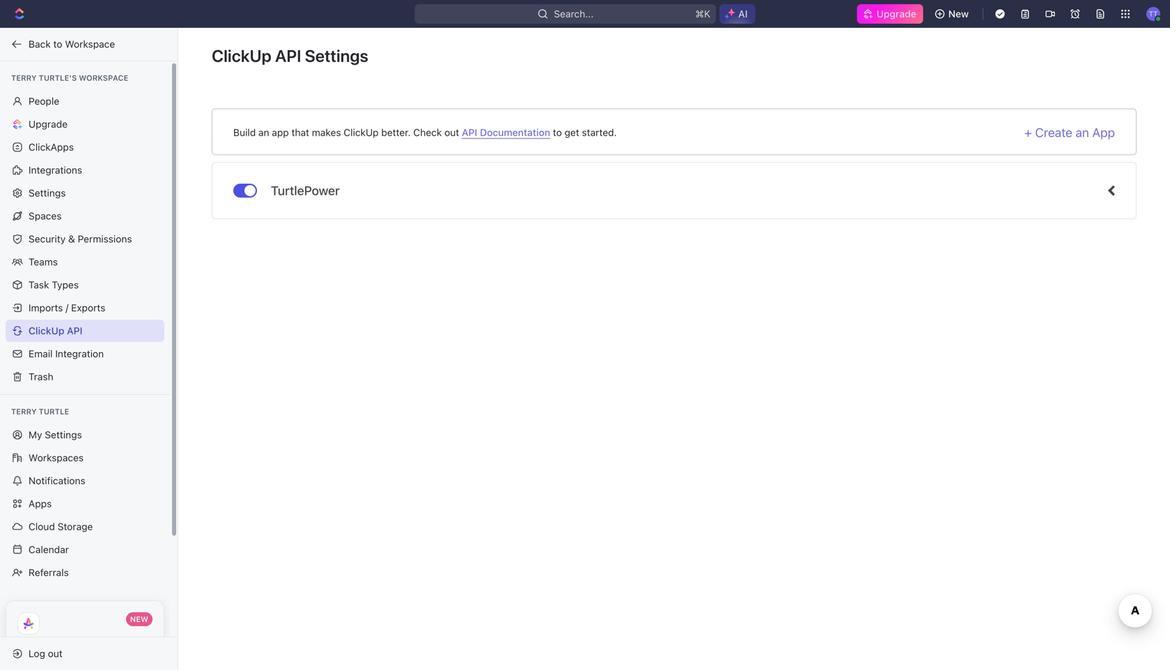Task type: locate. For each thing, give the bounding box(es) containing it.
imports
[[29, 302, 63, 314]]

0 vertical spatial upgrade
[[877, 8, 916, 20]]

clickup
[[212, 46, 272, 65], [344, 127, 379, 138], [29, 325, 64, 337]]

2 vertical spatial clickup
[[29, 325, 64, 337]]

get
[[565, 127, 579, 138]]

imports / exports
[[29, 302, 105, 314]]

terry turtle's workspace
[[11, 73, 128, 83]]

terry for my settings
[[11, 407, 37, 417]]

teams link
[[6, 251, 164, 273]]

to right back
[[53, 38, 62, 50]]

settings
[[305, 46, 368, 65], [29, 187, 66, 199], [45, 429, 82, 441]]

search...
[[554, 8, 594, 20]]

1 horizontal spatial clickup
[[212, 46, 272, 65]]

to
[[53, 38, 62, 50], [553, 127, 562, 138]]

1 horizontal spatial new
[[948, 8, 969, 20]]

check
[[413, 127, 442, 138]]

back
[[29, 38, 51, 50]]

2 horizontal spatial api
[[462, 127, 477, 138]]

notifications
[[29, 475, 85, 487]]

&
[[68, 233, 75, 245]]

app
[[1092, 125, 1115, 140]]

0 horizontal spatial out
[[48, 648, 63, 660]]

1 horizontal spatial out
[[444, 127, 459, 138]]

trash
[[29, 371, 53, 383]]

0 horizontal spatial clickup
[[29, 325, 64, 337]]

0 vertical spatial api
[[275, 46, 301, 65]]

that
[[292, 127, 309, 138]]

clickup api link
[[6, 320, 164, 342]]

new
[[948, 8, 969, 20], [130, 615, 148, 624]]

task types link
[[6, 274, 164, 296]]

terry up my
[[11, 407, 37, 417]]

1 terry from the top
[[11, 73, 37, 83]]

workspace up people link
[[79, 73, 128, 83]]

0 vertical spatial terry
[[11, 73, 37, 83]]

1 horizontal spatial upgrade link
[[857, 4, 923, 24]]

ai
[[738, 8, 748, 20]]

1 horizontal spatial upgrade
[[877, 8, 916, 20]]

0 horizontal spatial api
[[67, 325, 82, 337]]

upgrade link up clickapps link
[[6, 113, 164, 135]]

workspace up terry turtle's workspace
[[65, 38, 115, 50]]

1 vertical spatial to
[[553, 127, 562, 138]]

terry
[[11, 73, 37, 83], [11, 407, 37, 417]]

new inside button
[[948, 8, 969, 20]]

out right check
[[444, 127, 459, 138]]

workspace for terry turtle's workspace
[[79, 73, 128, 83]]

1 vertical spatial out
[[48, 648, 63, 660]]

1 horizontal spatial api
[[275, 46, 301, 65]]

build an app that makes clickup better. check out api documentation to get started.
[[233, 127, 617, 138]]

upgrade up 'clickapps'
[[29, 118, 68, 130]]

0 vertical spatial new
[[948, 8, 969, 20]]

workspace
[[65, 38, 115, 50], [79, 73, 128, 83]]

task types
[[29, 279, 79, 291]]

upgrade link left new button
[[857, 4, 923, 24]]

security
[[29, 233, 66, 245]]

cloud storage
[[29, 521, 93, 533]]

cloud storage link
[[6, 516, 164, 538]]

api for clickup api settings
[[275, 46, 301, 65]]

calendar
[[29, 544, 69, 556]]

turtle
[[39, 407, 69, 417]]

0 vertical spatial workspace
[[65, 38, 115, 50]]

spaces
[[29, 210, 62, 222]]

an left the app
[[1076, 125, 1089, 140]]

build
[[233, 127, 256, 138]]

0 vertical spatial out
[[444, 127, 459, 138]]

api
[[275, 46, 301, 65], [462, 127, 477, 138], [67, 325, 82, 337]]

referrals link
[[6, 562, 164, 584]]

2 terry from the top
[[11, 407, 37, 417]]

clickup for clickup api
[[29, 325, 64, 337]]

1 vertical spatial workspace
[[79, 73, 128, 83]]

log
[[29, 648, 45, 660]]

people link
[[6, 90, 164, 112]]

turtle's
[[39, 73, 77, 83]]

1 horizontal spatial to
[[553, 127, 562, 138]]

an
[[1076, 125, 1089, 140], [258, 127, 269, 138]]

0 horizontal spatial to
[[53, 38, 62, 50]]

terry up people
[[11, 73, 37, 83]]

workspace inside back to workspace button
[[65, 38, 115, 50]]

upgrade
[[877, 8, 916, 20], [29, 118, 68, 130]]

started.
[[582, 127, 617, 138]]

2 vertical spatial api
[[67, 325, 82, 337]]

an left app
[[258, 127, 269, 138]]

0 vertical spatial clickup
[[212, 46, 272, 65]]

1 vertical spatial terry
[[11, 407, 37, 417]]

ai button
[[720, 4, 755, 24]]

new button
[[929, 3, 977, 25]]

1 vertical spatial upgrade
[[29, 118, 68, 130]]

calendar link
[[6, 539, 164, 561]]

1 vertical spatial new
[[130, 615, 148, 624]]

workspaces
[[29, 452, 84, 464]]

0 horizontal spatial new
[[130, 615, 148, 624]]

to left get
[[553, 127, 562, 138]]

settings link
[[6, 182, 164, 204]]

out right log
[[48, 648, 63, 660]]

app
[[272, 127, 289, 138]]

makes
[[312, 127, 341, 138]]

cloud
[[29, 521, 55, 533]]

clickup for clickup api settings
[[212, 46, 272, 65]]

log out button
[[6, 643, 166, 666]]

email integration link
[[6, 343, 164, 365]]

clickup api
[[29, 325, 82, 337]]

0 horizontal spatial upgrade link
[[6, 113, 164, 135]]

1 vertical spatial upgrade link
[[6, 113, 164, 135]]

upgrade left new button
[[877, 8, 916, 20]]

0 vertical spatial to
[[53, 38, 62, 50]]

security & permissions
[[29, 233, 132, 245]]

apps
[[29, 498, 52, 510]]

2 horizontal spatial clickup
[[344, 127, 379, 138]]

upgrade link
[[857, 4, 923, 24], [6, 113, 164, 135]]

out
[[444, 127, 459, 138], [48, 648, 63, 660]]



Task type: vqa. For each thing, say whether or not it's contained in the screenshot.
the top Workspace
yes



Task type: describe. For each thing, give the bounding box(es) containing it.
0 horizontal spatial an
[[258, 127, 269, 138]]

imports / exports link
[[6, 297, 164, 319]]

clickapps
[[29, 141, 74, 153]]

clickapps link
[[6, 136, 164, 158]]

terry for people
[[11, 73, 37, 83]]

log out
[[29, 648, 63, 660]]

tt button
[[1142, 3, 1165, 25]]

task
[[29, 279, 49, 291]]

permissions
[[78, 233, 132, 245]]

2 vertical spatial settings
[[45, 429, 82, 441]]

tt
[[1149, 10, 1158, 18]]

0 horizontal spatial upgrade
[[29, 118, 68, 130]]

my
[[29, 429, 42, 441]]

people
[[29, 95, 59, 107]]

email integration
[[29, 348, 104, 360]]

apps link
[[6, 493, 164, 515]]

integrations
[[29, 164, 82, 176]]

api for clickup api
[[67, 325, 82, 337]]

/
[[66, 302, 68, 314]]

referrals
[[29, 567, 69, 579]]

1 vertical spatial api
[[462, 127, 477, 138]]

integrations link
[[6, 159, 164, 181]]

⌘k
[[695, 8, 711, 20]]

+
[[1024, 125, 1032, 140]]

out inside button
[[48, 648, 63, 660]]

api documentation link
[[462, 127, 550, 139]]

storage
[[58, 521, 93, 533]]

back to workspace button
[[6, 33, 165, 55]]

notifications link
[[6, 470, 164, 492]]

my settings
[[29, 429, 82, 441]]

1 horizontal spatial an
[[1076, 125, 1089, 140]]

better.
[[381, 127, 411, 138]]

documentation
[[480, 127, 550, 138]]

clickup api settings
[[212, 46, 368, 65]]

teams
[[29, 256, 58, 268]]

workspaces link
[[6, 447, 164, 469]]

integration
[[55, 348, 104, 360]]

trash link
[[6, 366, 164, 388]]

workspace for back to workspace
[[65, 38, 115, 50]]

+ create an app
[[1024, 125, 1115, 140]]

email
[[29, 348, 53, 360]]

to inside button
[[53, 38, 62, 50]]

back to workspace
[[29, 38, 115, 50]]

exports
[[71, 302, 105, 314]]

turtlepower
[[271, 183, 340, 198]]

1 vertical spatial settings
[[29, 187, 66, 199]]

terry turtle
[[11, 407, 69, 417]]

create
[[1035, 125, 1072, 140]]

0 vertical spatial upgrade link
[[857, 4, 923, 24]]

1 vertical spatial clickup
[[344, 127, 379, 138]]

types
[[52, 279, 79, 291]]

my settings link
[[6, 424, 164, 446]]

security & permissions link
[[6, 228, 164, 250]]

0 vertical spatial settings
[[305, 46, 368, 65]]

spaces link
[[6, 205, 164, 227]]



